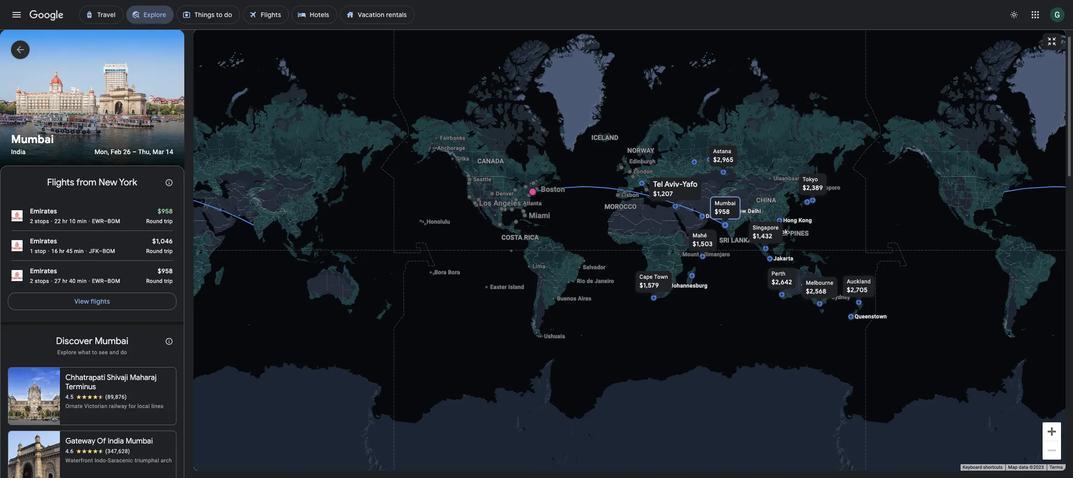 Task type: locate. For each thing, give the bounding box(es) containing it.
salvador
[[583, 264, 605, 271]]

2 emirates from the top
[[30, 237, 57, 246]]

1 horizontal spatial india
[[108, 437, 124, 446]]

0 vertical spatial ewr – bom
[[92, 218, 120, 225]]

1 stop
[[30, 248, 46, 255]]

new left york
[[99, 177, 117, 188]]

1 emirates image from the top
[[12, 211, 23, 222]]

$958 down about these results icon
[[158, 207, 173, 216]]

22 hr 10 min
[[54, 218, 87, 225]]

stops left 27
[[35, 278, 49, 285]]

bom up flights
[[108, 278, 120, 285]]

round down 958 us dollars text field
[[146, 218, 163, 225]]

mahé $1,503
[[692, 232, 713, 248]]

min
[[77, 218, 87, 225], [74, 248, 84, 255], [77, 278, 87, 285]]

ewr for 22 hr 10 min
[[92, 218, 104, 225]]

1 vertical spatial stops
[[35, 278, 49, 285]]

ewr for 27 hr 40 min
[[92, 278, 104, 285]]

1579 US dollars text field
[[639, 281, 659, 290]]

– up jfk – bom
[[104, 218, 108, 225]]

2 vertical spatial bom
[[108, 278, 120, 285]]

4.5
[[65, 394, 74, 401]]

16
[[51, 248, 58, 255]]

usd
[[141, 464, 154, 472]]

cape
[[639, 274, 653, 280]]

2 stops left 27
[[30, 278, 49, 285]]

emirates up 22
[[30, 207, 57, 216]]

hr left 10
[[62, 218, 68, 225]]

0 vertical spatial  image
[[51, 218, 53, 225]]

emirates up stop
[[30, 237, 57, 246]]

2 $958 round trip from the top
[[146, 267, 173, 285]]

island
[[508, 284, 524, 291]]

mount
[[682, 251, 699, 258]]

map region
[[158, 15, 1073, 479]]

3 emirates from the top
[[30, 267, 57, 276]]

lisbon
[[621, 192, 639, 198]]

perth
[[771, 271, 785, 277]]

tel aviv-yafo $1,207
[[653, 180, 697, 198]]

$958 round trip for 22 hr 10 min
[[146, 207, 173, 225]]

lines
[[151, 404, 164, 410]]

1 vertical spatial emirates
[[30, 237, 57, 246]]

bom up jfk – bom
[[108, 218, 120, 225]]

$1,579
[[639, 281, 659, 290]]

ewr – bom up jfk – bom
[[92, 218, 120, 225]]

do
[[120, 350, 127, 356]]

0 horizontal spatial new
[[99, 177, 117, 188]]

emirates image for $958
[[12, 211, 23, 222]]

0 horizontal spatial bora
[[434, 269, 446, 276]]

new left delhi
[[735, 208, 746, 214]]

1 vertical spatial hr
[[59, 248, 65, 255]]

stop
[[35, 248, 46, 255]]

1 horizontal spatial bora
[[448, 269, 460, 276]]

1 vertical spatial 2
[[30, 278, 33, 285]]

norway
[[627, 147, 654, 154]]

2
[[30, 218, 33, 225], [30, 278, 33, 285]]

2 vertical spatial round
[[146, 278, 163, 285]]

round down "$1,046" text box
[[146, 248, 163, 255]]

china
[[756, 197, 776, 204]]

$2,389
[[802, 184, 823, 192]]

2 round from the top
[[146, 248, 163, 255]]

0 vertical spatial $958 round trip
[[146, 207, 173, 225]]

hr left 45
[[59, 248, 65, 255]]

mon,
[[95, 148, 109, 156]]

0 vertical spatial trip
[[164, 218, 173, 225]]

$958 round trip down $1,046 round trip at the left
[[146, 267, 173, 285]]

1 stops from the top
[[35, 218, 49, 225]]

$2,642
[[771, 278, 792, 286]]

$958 left new delhi
[[715, 208, 730, 216]]

english (united states) button
[[23, 460, 116, 475]]

sydney
[[831, 294, 850, 301]]

1
[[30, 248, 33, 255]]

atlanta
[[523, 200, 541, 207]]

1 horizontal spatial new
[[735, 208, 746, 214]]

canada
[[477, 157, 504, 165]]

1 emirates from the top
[[30, 207, 57, 216]]

2 trip from the top
[[164, 248, 173, 255]]

2 vertical spatial min
[[77, 278, 87, 285]]

ulaanbaatar
[[773, 175, 805, 182]]

mumbai inside map "region"
[[715, 200, 736, 207]]

uluru
[[805, 282, 819, 288]]

2 for 27
[[30, 278, 33, 285]]

16 hr 45 min
[[51, 248, 84, 255]]

about these results image
[[158, 172, 180, 194]]

0 vertical spatial bom
[[108, 218, 120, 225]]

2 vertical spatial emirates
[[30, 267, 57, 276]]

0 vertical spatial new
[[99, 177, 117, 188]]

arch
[[161, 458, 172, 464]]

astana
[[713, 148, 731, 155]]

trip inside $1,046 round trip
[[164, 248, 173, 255]]

emirates up 27
[[30, 267, 57, 276]]

hr for 45
[[59, 248, 65, 255]]

0 vertical spatial hr
[[62, 218, 68, 225]]

$958 inside mumbai $958
[[715, 208, 730, 216]]

1  image from the top
[[51, 218, 53, 225]]

2 stops for 27 hr 40 min
[[30, 278, 49, 285]]

ewr – bom
[[92, 218, 120, 225], [92, 278, 120, 285]]

buenos aires
[[557, 296, 591, 302]]

rica
[[524, 234, 539, 241]]

emirates image left 1
[[12, 241, 23, 252]]

tokyo $2,389
[[802, 176, 823, 192]]

0 vertical spatial ewr
[[92, 218, 104, 225]]

 image for 22 hr 10 min
[[51, 218, 53, 225]]

iceland
[[591, 134, 618, 141]]

0 vertical spatial emirates
[[30, 207, 57, 216]]

rio
[[577, 278, 585, 285]]

958 US dollars text field
[[715, 208, 730, 216]]

emirates image
[[12, 211, 23, 222], [12, 241, 23, 252]]

emirates image
[[12, 270, 23, 282]]

2 right emirates image
[[30, 278, 33, 285]]

2 2 stops from the top
[[30, 278, 49, 285]]

14
[[166, 148, 173, 156]]

ewr – bom for 27 hr 40 min
[[92, 278, 120, 285]]

trip for 22 hr 10 min
[[164, 218, 173, 225]]

costa
[[501, 234, 522, 241]]

1 vertical spatial  image
[[51, 278, 53, 285]]

– up flights
[[104, 278, 108, 285]]

explore what to see and do
[[57, 350, 127, 356]]

rio de janeiro
[[577, 278, 614, 285]]

new inside map "region"
[[735, 208, 746, 214]]

2 ewr – bom from the top
[[92, 278, 120, 285]]

ewr up flights
[[92, 278, 104, 285]]

3 round from the top
[[146, 278, 163, 285]]

singapore
[[753, 225, 779, 231]]

– for 958 us dollars text field
[[104, 218, 108, 225]]

1 vertical spatial emirates image
[[12, 241, 23, 252]]

astana $2,965
[[713, 148, 733, 164]]

1 ewr – bom from the top
[[92, 218, 120, 225]]

0 vertical spatial min
[[77, 218, 87, 225]]

kong
[[798, 217, 812, 224]]

what
[[78, 350, 91, 356]]

navigate back image
[[11, 41, 29, 59]]

 image
[[86, 248, 87, 255]]

english
[[40, 464, 62, 472]]

2 stops
[[30, 218, 49, 225], [30, 278, 49, 285]]

2705 US dollars text field
[[847, 286, 868, 294]]

for
[[129, 404, 136, 410]]

1 vertical spatial ewr – bom
[[92, 278, 120, 285]]

emirates image left 22
[[12, 211, 23, 222]]

1 round from the top
[[146, 218, 163, 225]]

sitka
[[456, 156, 469, 162]]

0 vertical spatial round
[[146, 218, 163, 225]]

1 vertical spatial ewr
[[92, 278, 104, 285]]

1 vertical spatial $958 round trip
[[146, 267, 173, 285]]

1207 US dollars text field
[[653, 190, 673, 198]]

0 vertical spatial 2
[[30, 218, 33, 225]]

emirates image for $1,046
[[12, 241, 23, 252]]

new delhi
[[735, 208, 761, 214]]

trip down 958 us dollars text field
[[164, 218, 173, 225]]

0 vertical spatial 2 stops
[[30, 218, 49, 225]]

2 vertical spatial hr
[[62, 278, 68, 285]]

1 vertical spatial min
[[74, 248, 84, 255]]

auckland $2,705
[[847, 279, 871, 294]]

ewr right 10
[[92, 218, 104, 225]]

1 vertical spatial round
[[146, 248, 163, 255]]

0 vertical spatial india
[[11, 148, 26, 156]]

min right '40'
[[77, 278, 87, 285]]

1 vertical spatial 2 stops
[[30, 278, 49, 285]]

fairbanks
[[440, 135, 465, 141]]

(89,876)
[[105, 394, 127, 401]]

ewr – bom up flights
[[92, 278, 120, 285]]

change appearance image
[[1003, 4, 1025, 26]]

 image left 27
[[51, 278, 53, 285]]

– right 45
[[99, 248, 103, 255]]

trip
[[164, 218, 173, 225], [164, 248, 173, 255], [164, 278, 173, 285]]

round for 22 hr 10 min
[[146, 218, 163, 225]]

2642 US dollars text field
[[771, 278, 792, 286]]

2 emirates image from the top
[[12, 241, 23, 252]]

2 2 from the top
[[30, 278, 33, 285]]

min right 10
[[77, 218, 87, 225]]

$958 round trip up $1,046
[[146, 207, 173, 225]]

los angeles
[[479, 199, 521, 208]]

see
[[99, 350, 108, 356]]

trip down 958 us dollars text box
[[164, 278, 173, 285]]

cape town $1,579
[[639, 274, 668, 290]]

1 $958 round trip from the top
[[146, 207, 173, 225]]

bora bora
[[434, 269, 460, 276]]

gateway of india mumbai
[[65, 437, 153, 446]]

2  image from the top
[[51, 278, 53, 285]]

feb
[[111, 148, 122, 156]]

2 stops from the top
[[35, 278, 49, 285]]

26
[[123, 148, 131, 156]]

round down 958 us dollars text box
[[146, 278, 163, 285]]

trip down "$1,046" text box
[[164, 248, 173, 255]]

1 2 stops from the top
[[30, 218, 49, 225]]

$1,432
[[753, 232, 772, 240]]

$958 round trip
[[146, 207, 173, 225], [146, 267, 173, 285]]

min for 22 hr 10 min
[[77, 218, 87, 225]]

1 2 from the top
[[30, 218, 33, 225]]

de
[[587, 278, 593, 285]]

terminus
[[65, 383, 96, 392]]

1 trip from the top
[[164, 218, 173, 225]]

shivaji
[[107, 374, 128, 383]]

delhi
[[748, 208, 761, 214]]

min right 45
[[74, 248, 84, 255]]

2 stops left 22
[[30, 218, 49, 225]]

terms link
[[1050, 465, 1063, 470]]

hr for 40
[[62, 278, 68, 285]]

2 left 22
[[30, 218, 33, 225]]

emirates for 22 hr 10 min
[[30, 207, 57, 216]]

3 trip from the top
[[164, 278, 173, 285]]

2 ewr from the top
[[92, 278, 104, 285]]

958 US dollars text field
[[158, 207, 173, 216]]

0 vertical spatial emirates image
[[12, 211, 23, 222]]

dubai
[[706, 213, 721, 220]]

 image left 22
[[51, 218, 53, 225]]

4.6 out of 5 stars from 347,628 reviews image
[[65, 448, 130, 456]]

$958 round trip for 27 hr 40 min
[[146, 267, 173, 285]]

bom right jfk
[[103, 248, 115, 255]]

2 vertical spatial trip
[[164, 278, 173, 285]]

0 vertical spatial stops
[[35, 218, 49, 225]]

1 vertical spatial new
[[735, 208, 746, 214]]

$958 down $1,046 round trip at the left
[[158, 267, 173, 276]]

27
[[54, 278, 61, 285]]

hr left '40'
[[62, 278, 68, 285]]

– right 26
[[132, 148, 137, 156]]

india
[[11, 148, 26, 156], [108, 437, 124, 446]]

round
[[146, 218, 163, 225], [146, 248, 163, 255], [146, 278, 163, 285]]

–
[[132, 148, 137, 156], [104, 218, 108, 225], [99, 248, 103, 255], [104, 278, 108, 285]]

 image
[[51, 218, 53, 225], [51, 278, 53, 285]]

1 vertical spatial trip
[[164, 248, 173, 255]]

1 ewr from the top
[[92, 218, 104, 225]]

2 for 22
[[30, 218, 33, 225]]

stops left 22
[[35, 218, 49, 225]]

bom for 22 hr 10 min
[[108, 218, 120, 225]]

philippines
[[770, 230, 809, 237]]



Task type: describe. For each thing, give the bounding box(es) containing it.
1 vertical spatial bom
[[103, 248, 115, 255]]

$1,046
[[152, 237, 173, 246]]

22
[[54, 218, 61, 225]]

bom for 27 hr 40 min
[[108, 278, 120, 285]]

– for 958 us dollars text box
[[104, 278, 108, 285]]

jakarta
[[773, 255, 793, 262]]

$958 for 27 hr 40 min
[[158, 267, 173, 276]]

states)
[[88, 464, 109, 472]]

shortcuts
[[983, 465, 1003, 470]]

2965 US dollars text field
[[713, 156, 733, 164]]

perth $2,642
[[771, 271, 792, 286]]

kilimanjaro
[[700, 251, 730, 258]]

27 hr 40 min
[[54, 278, 87, 285]]

958 US dollars text field
[[158, 267, 173, 276]]

keyboard shortcuts
[[963, 465, 1003, 470]]

1046 US dollars text field
[[152, 237, 173, 246]]

saracenic
[[108, 458, 133, 464]]

$1,207
[[653, 190, 673, 198]]

$2,568
[[806, 287, 826, 296]]

sri lanka
[[719, 237, 752, 244]]

mount kilimanjaro
[[682, 251, 730, 258]]

to
[[92, 350, 97, 356]]

tel
[[653, 180, 663, 189]]

hong
[[783, 217, 797, 224]]

lima
[[532, 263, 545, 270]]

flights
[[47, 177, 74, 188]]

about these results image
[[158, 331, 180, 353]]

local
[[137, 404, 150, 410]]

view
[[74, 298, 89, 306]]

triumphal
[[134, 458, 159, 464]]

los
[[479, 199, 491, 208]]

10
[[69, 218, 76, 225]]

1503 US dollars text field
[[692, 240, 713, 248]]

of
[[97, 437, 106, 446]]

1432 US dollars text field
[[753, 232, 772, 240]]

johannesburg
[[670, 283, 707, 289]]

railway
[[109, 404, 127, 410]]

victorian
[[84, 404, 107, 410]]

(347,628)
[[105, 449, 130, 455]]

york
[[119, 177, 137, 188]]

map
[[1008, 465, 1018, 470]]

discover mumbai
[[56, 336, 128, 347]]

ewr – bom for 22 hr 10 min
[[92, 218, 120, 225]]

©2023
[[1030, 465, 1044, 470]]

mar
[[153, 148, 164, 156]]

round inside $1,046 round trip
[[146, 248, 163, 255]]

tokyo
[[802, 176, 818, 183]]

round for 27 hr 40 min
[[146, 278, 163, 285]]

$1,503
[[692, 240, 713, 248]]

buenos
[[557, 296, 576, 302]]

4.5 out of 5 stars from 89,876 reviews image
[[65, 394, 127, 401]]

$1,046 round trip
[[146, 237, 173, 255]]

melbourne
[[806, 280, 833, 286]]

melbourne $2,568
[[806, 280, 833, 296]]

min for 27 hr 40 min
[[77, 278, 87, 285]]

discover
[[56, 336, 93, 347]]

explore
[[57, 350, 76, 356]]

2389 US dollars text field
[[802, 184, 823, 192]]

 image for 27 hr 40 min
[[51, 278, 53, 285]]

lanka
[[731, 237, 752, 244]]

jfk
[[89, 248, 99, 255]]

view smaller map image
[[1046, 36, 1057, 47]]

auckland
[[847, 279, 871, 285]]

keyboard
[[963, 465, 982, 470]]

loading results progress bar
[[0, 29, 1073, 31]]

1 vertical spatial india
[[108, 437, 124, 446]]

map data ©2023
[[1008, 465, 1044, 470]]

singapore $1,432
[[753, 225, 779, 240]]

stops for 22 hr 10 min
[[35, 218, 49, 225]]

waterfront
[[65, 458, 93, 464]]

trip for 27 hr 40 min
[[164, 278, 173, 285]]

min for 16 hr 45 min
[[74, 248, 84, 255]]

emirates for 27 hr 40 min
[[30, 267, 57, 276]]

$958 for 22 hr 10 min
[[158, 207, 173, 216]]

main menu image
[[11, 9, 22, 20]]

hong kong
[[783, 217, 812, 224]]

bangkok
[[765, 229, 788, 235]]

chhatrapati shivaji maharaj terminus
[[65, 374, 157, 392]]

2568 US dollars text field
[[806, 287, 826, 296]]

mahé
[[692, 232, 707, 239]]

1 bora from the left
[[434, 269, 446, 276]]

4.6
[[65, 449, 74, 455]]

maharaj
[[130, 374, 157, 383]]

mumbai $958
[[715, 200, 736, 216]]

– for "$1,046" text box
[[99, 248, 103, 255]]

waterfront indo-saracenic triumphal arch
[[65, 458, 172, 464]]

0 horizontal spatial india
[[11, 148, 26, 156]]

aires
[[578, 296, 591, 302]]

janeiro
[[594, 278, 614, 285]]

gateway
[[65, 437, 95, 446]]

morocco
[[604, 203, 636, 210]]

flights
[[91, 298, 110, 306]]

keyboard shortcuts button
[[963, 465, 1003, 471]]

anchorage
[[437, 145, 465, 151]]

aviv-
[[664, 180, 682, 189]]

ushuaia
[[544, 333, 565, 340]]

sapporo
[[819, 185, 840, 191]]

2 stops for 22 hr 10 min
[[30, 218, 49, 225]]

stops for 27 hr 40 min
[[35, 278, 49, 285]]

mon, feb 26 – thu, mar 14
[[95, 148, 173, 156]]

2 bora from the left
[[448, 269, 460, 276]]

usd button
[[124, 460, 162, 475]]

yafo
[[682, 180, 697, 189]]

(united
[[64, 464, 86, 472]]

thu,
[[138, 148, 151, 156]]

$2,705
[[847, 286, 868, 294]]

hr for 10
[[62, 218, 68, 225]]



Task type: vqa. For each thing, say whether or not it's contained in the screenshot.


